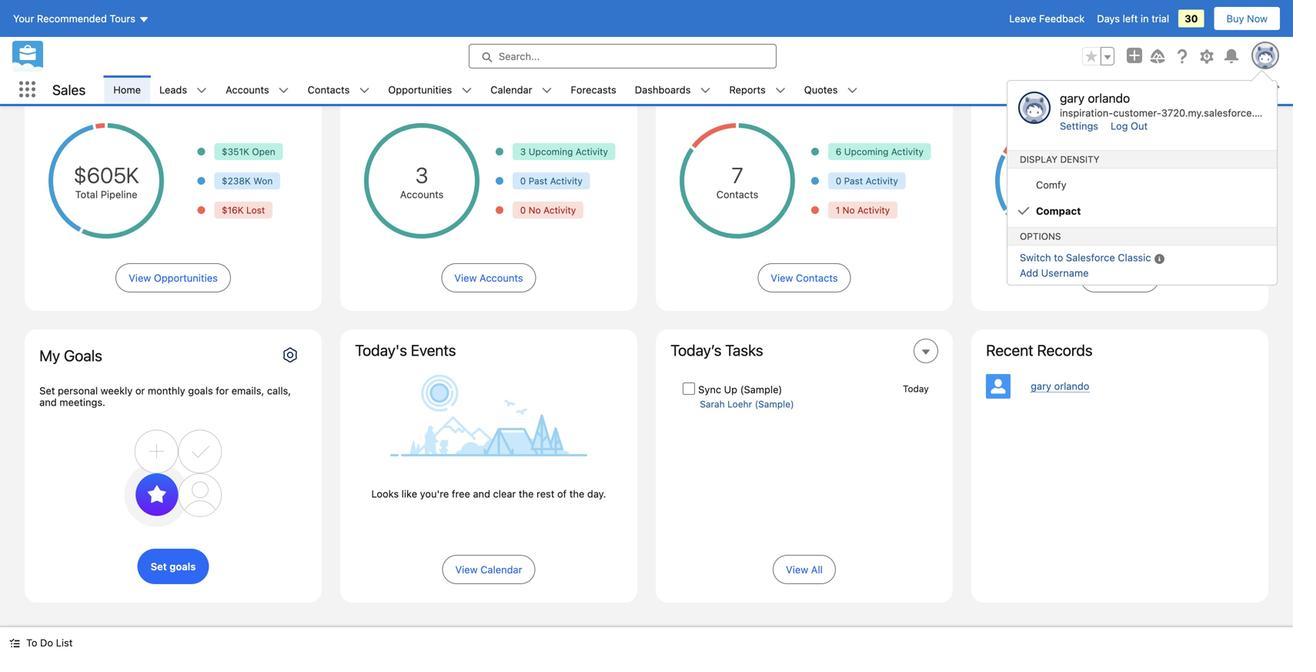 Task type: describe. For each thing, give the bounding box(es) containing it.
deals
[[81, 59, 119, 77]]

text default image for calendar
[[542, 85, 552, 96]]

gary for gary orlando
[[1031, 380, 1051, 392]]

view accounts link
[[441, 263, 536, 292]]

the up customer-
[[1151, 80, 1166, 92]]

the right of on the left bottom
[[569, 488, 584, 500]]

orlando for gary orlando inspiration-customer-3720.my.salesforce.com
[[1088, 91, 1130, 105]]

text default image for accounts
[[278, 85, 289, 96]]

close
[[39, 59, 78, 77]]

contacts list item
[[298, 75, 379, 104]]

all
[[811, 564, 823, 575]]

text default image for leads
[[196, 85, 207, 96]]

contacts inside list item
[[308, 84, 350, 95]]

reports
[[729, 84, 766, 95]]

view accounts
[[454, 272, 523, 284]]

days for 7
[[902, 80, 924, 92]]

1 vertical spatial 30
[[1188, 80, 1200, 92]]

view for 7
[[771, 272, 793, 284]]

owned for 6
[[1017, 80, 1048, 92]]

seller home
[[25, 2, 151, 32]]

salesforce
[[1066, 252, 1115, 263]]

closing
[[191, 80, 224, 92]]

free
[[452, 488, 470, 500]]

6 upcoming activity
[[836, 146, 924, 157]]

recent records
[[986, 341, 1093, 359]]

3 upcoming activity
[[520, 146, 608, 157]]

records
[[1037, 341, 1093, 359]]

$605k
[[74, 162, 139, 188]]

view all link
[[773, 555, 836, 584]]

opportunities for opportunities owned by me and closing this quarter
[[39, 80, 103, 92]]

$16k
[[222, 205, 244, 216]]

list containing home
[[104, 75, 1293, 104]]

accounts owned by me
[[355, 80, 463, 92]]

clear
[[493, 488, 516, 500]]

add username link
[[1020, 267, 1089, 279]]

opportunities link
[[379, 75, 461, 104]]

tasks
[[725, 341, 763, 359]]

Emails text field
[[179, 448, 307, 476]]

today's tasks
[[671, 341, 763, 359]]

your recommended tours button
[[12, 6, 150, 31]]

3 upcoming from the left
[[1160, 146, 1204, 157]]

1
[[836, 205, 840, 216]]

log out link
[[1111, 120, 1148, 132]]

buy
[[1227, 13, 1244, 24]]

set personal weekly or monthly goals for emails, calls, and meetings.
[[39, 385, 291, 408]]

view contacts link
[[758, 263, 851, 292]]

my goals
[[39, 346, 102, 364]]

text default image for contacts
[[359, 85, 370, 96]]

today's
[[671, 341, 722, 359]]

view opportunities link
[[116, 263, 231, 292]]

0 past activity for 7
[[836, 175, 898, 186]]

switch to salesforce classic link
[[1020, 252, 1151, 263]]

text default image for dashboards
[[700, 85, 711, 96]]

calendar inside "link"
[[491, 84, 532, 95]]

upcoming for 3
[[529, 146, 573, 157]]

by for $605k
[[140, 80, 151, 92]]

this
[[227, 80, 244, 92]]

3 accounts
[[400, 162, 444, 200]]

3 for 3 upcoming activity
[[520, 146, 526, 157]]

dashboards link
[[626, 75, 700, 104]]

you're
[[420, 488, 449, 500]]

density options list
[[1008, 172, 1277, 224]]

days left in trial
[[1097, 13, 1169, 24]]

leads link
[[150, 75, 196, 104]]

personal
[[58, 385, 98, 396]]

no for 3
[[529, 205, 541, 216]]

add username
[[1020, 267, 1089, 279]]

quarter
[[247, 80, 281, 92]]

display density
[[1020, 154, 1100, 165]]

6 leads
[[1039, 162, 1067, 200]]

for
[[216, 385, 229, 396]]

6 for 6 upcoming activity
[[836, 146, 842, 157]]

monthly
[[148, 385, 185, 396]]

user image
[[986, 374, 1011, 399]]

upcoming for 7
[[844, 146, 889, 157]]

0 vertical spatial (sample)
[[740, 384, 782, 395]]

in for 6
[[1140, 80, 1148, 92]]

view all
[[786, 564, 823, 575]]

gary orlando
[[1031, 380, 1089, 392]]

forecasts link
[[562, 75, 626, 104]]

log
[[1111, 120, 1128, 132]]

leave feedback
[[1009, 13, 1085, 24]]

by for 7
[[749, 80, 760, 92]]

opportunities owned by me and closing this quarter
[[39, 80, 281, 92]]

settings
[[1060, 120, 1098, 132]]

contacts down the build
[[671, 80, 713, 92]]

0 vertical spatial gary orlando link
[[1060, 91, 1130, 105]]

density
[[1060, 154, 1100, 165]]

gary orlando inspiration-customer-3720.my.salesforce.com
[[1060, 91, 1275, 119]]

up
[[724, 384, 737, 395]]

0 vertical spatial 30
[[1185, 13, 1198, 24]]

looks like you're free and clear the rest of the day.
[[371, 488, 606, 500]]

0 for 7
[[836, 175, 841, 186]]

rest
[[537, 488, 554, 500]]

me for 3
[[449, 80, 463, 92]]

me for 6
[[1064, 80, 1079, 92]]

sarah
[[700, 399, 725, 409]]

view calendar link
[[442, 555, 535, 584]]

search... button
[[469, 44, 777, 69]]

owned for 7
[[715, 80, 746, 92]]

0 vertical spatial my
[[388, 59, 408, 77]]

last for 6
[[1168, 80, 1185, 92]]

6 for 6 leads
[[1046, 162, 1060, 188]]

gary for gary orlando inspiration-customer-3720.my.salesforce.com
[[1060, 91, 1085, 105]]

log out
[[1111, 120, 1148, 132]]

90
[[887, 80, 899, 92]]

dashboards list item
[[626, 75, 720, 104]]

out
[[1131, 120, 1148, 132]]

buy now
[[1227, 13, 1268, 24]]

reports link
[[720, 75, 775, 104]]

today's
[[355, 341, 407, 359]]

view for $605k
[[129, 272, 151, 284]]

accounts list item
[[216, 75, 298, 104]]

days
[[1097, 13, 1120, 24]]

today's events
[[355, 341, 456, 359]]

goals for my goals
[[64, 346, 102, 364]]

home link
[[104, 75, 150, 104]]

to do list
[[26, 637, 73, 648]]

weekly
[[101, 385, 133, 396]]



Task type: locate. For each thing, give the bounding box(es) containing it.
$351k open
[[222, 146, 275, 157]]

2 horizontal spatial upcoming
[[1160, 146, 1204, 157]]

1 vertical spatial 3
[[415, 162, 428, 188]]

contacts owned by me and created in the last 90 days
[[671, 80, 924, 92]]

0 vertical spatial 3
[[520, 146, 526, 157]]

calendar down the 'search...'
[[491, 84, 532, 95]]

leads for leads
[[159, 84, 187, 95]]

2 horizontal spatial opportunities
[[388, 84, 452, 95]]

(sample) up sarah loehr (sample) link on the right bottom of the page
[[740, 384, 782, 395]]

0 up 1
[[836, 175, 841, 186]]

seller
[[25, 2, 83, 32]]

home inside list
[[113, 84, 141, 95]]

sync up (sample) sarah loehr (sample)
[[698, 384, 794, 409]]

Calls text field
[[39, 394, 167, 422]]

and left closing
[[171, 80, 188, 92]]

0 vertical spatial orlando
[[1088, 91, 1130, 105]]

Meetings text field
[[179, 394, 307, 422]]

1 horizontal spatial leads
[[986, 80, 1014, 92]]

0 vertical spatial gary
[[1060, 91, 1085, 105]]

text default image for reports
[[775, 85, 786, 96]]

leads list item
[[150, 75, 216, 104]]

(sample) right loehr
[[755, 399, 794, 409]]

opportunities inside list item
[[388, 84, 452, 95]]

no right 1
[[843, 205, 855, 216]]

owned down build relationships
[[715, 80, 746, 92]]

0 up 0 no activity
[[520, 175, 526, 186]]

days right 90
[[902, 80, 924, 92]]

text default image left the calendar "link"
[[461, 85, 472, 96]]

sync up (sample) link
[[698, 384, 782, 395]]

meetings.
[[59, 396, 105, 408]]

4
[[1151, 146, 1157, 157]]

view for 3
[[454, 272, 477, 284]]

in up customer-
[[1140, 80, 1148, 92]]

and inside set personal weekly or monthly goals for emails, calls, and meetings.
[[39, 396, 57, 408]]

30
[[1185, 13, 1198, 24], [1188, 80, 1200, 92]]

7
[[731, 162, 743, 188]]

2 created from the left
[[1101, 80, 1137, 92]]

orlando for gary orlando
[[1054, 380, 1089, 392]]

goals up emails,
[[242, 341, 281, 359]]

to do list button
[[0, 627, 82, 658]]

1 text default image from the left
[[196, 85, 207, 96]]

text default image right reports
[[775, 85, 786, 96]]

1 vertical spatial (sample)
[[755, 399, 794, 409]]

2 horizontal spatial leads
[[1039, 189, 1067, 200]]

view opportunities
[[129, 272, 218, 284]]

1 horizontal spatial 3
[[520, 146, 526, 157]]

set inside set personal weekly or monthly goals for emails, calls, and meetings.
[[39, 385, 55, 396]]

quotes
[[804, 84, 838, 95]]

do
[[40, 637, 53, 648]]

1 horizontal spatial created
[[1101, 80, 1137, 92]]

3720.my.salesforce.com
[[1161, 107, 1275, 119]]

owned down plan my accounts
[[401, 80, 432, 92]]

(sample)
[[740, 384, 782, 395], [755, 399, 794, 409]]

0 horizontal spatial past
[[529, 175, 548, 186]]

1 me from the left
[[154, 80, 168, 92]]

0 past activity for 3
[[520, 175, 583, 186]]

set for set goals
[[284, 341, 307, 359]]

contacts right quarter
[[308, 84, 350, 95]]

set for set personal weekly or monthly goals for emails, calls, and meetings.
[[39, 385, 55, 396]]

past up "1 no activity"
[[844, 175, 863, 186]]

view calendar
[[455, 564, 522, 575]]

1 vertical spatial home
[[113, 84, 141, 95]]

1 horizontal spatial goals
[[242, 341, 281, 359]]

4 owned from the left
[[1017, 80, 1048, 92]]

emails,
[[231, 385, 264, 396]]

settings link
[[1060, 120, 1098, 132]]

gary up inspiration-
[[1060, 91, 1085, 105]]

3 by from the left
[[749, 80, 760, 92]]

leads for leads owned by me and created in the last 30 days
[[986, 80, 1014, 92]]

1 last from the left
[[867, 80, 884, 92]]

1 horizontal spatial set
[[151, 561, 167, 572]]

my up accounts owned by me
[[388, 59, 408, 77]]

comfy button
[[1008, 172, 1277, 198]]

text default image left the forecasts
[[542, 85, 552, 96]]

no down 3 upcoming activity
[[529, 205, 541, 216]]

your
[[13, 13, 34, 24]]

2 owned from the left
[[401, 80, 432, 92]]

set for set goals
[[151, 561, 167, 572]]

inspiration-
[[1060, 107, 1113, 119]]

text default image inside contacts list item
[[359, 85, 370, 96]]

text default image inside the accounts 'list item'
[[278, 85, 289, 96]]

and right free on the bottom
[[473, 488, 490, 500]]

text default image
[[196, 85, 207, 96], [359, 85, 370, 96], [700, 85, 711, 96], [847, 85, 858, 96]]

text default image for quotes
[[847, 85, 858, 96]]

last up 3720.my.salesforce.com
[[1168, 80, 1185, 92]]

0 horizontal spatial my
[[39, 346, 60, 364]]

1 horizontal spatial gary
[[1060, 91, 1085, 105]]

6
[[836, 146, 842, 157], [1046, 162, 1060, 188]]

upcoming up "1 no activity"
[[844, 146, 889, 157]]

4 me from the left
[[1064, 80, 1079, 92]]

1 horizontal spatial no
[[843, 205, 855, 216]]

customer-
[[1113, 107, 1161, 119]]

2 vertical spatial set
[[151, 561, 167, 572]]

1 no activity
[[836, 205, 890, 216]]

buy now button
[[1213, 6, 1281, 31]]

4 upcoming activity
[[1151, 146, 1239, 157]]

in right left
[[1141, 13, 1149, 24]]

activity
[[576, 146, 608, 157], [891, 146, 924, 157], [1207, 146, 1239, 157], [550, 175, 583, 186], [866, 175, 898, 186], [543, 205, 576, 216], [857, 205, 890, 216]]

of
[[557, 488, 567, 500]]

tours
[[110, 13, 135, 24]]

recommended
[[37, 13, 107, 24]]

1 past from the left
[[529, 175, 548, 186]]

leads down leave
[[986, 80, 1014, 92]]

last
[[867, 80, 884, 92], [1168, 80, 1185, 92]]

$238k
[[222, 175, 251, 186]]

contacts down 1
[[796, 272, 838, 284]]

meetings
[[267, 379, 307, 390]]

last left 90
[[867, 80, 884, 92]]

and left the quotes
[[780, 80, 797, 92]]

1 0 past activity from the left
[[520, 175, 583, 186]]

1 days from the left
[[902, 80, 924, 92]]

6 inside 6 leads
[[1046, 162, 1060, 188]]

1 vertical spatial my
[[39, 346, 60, 364]]

1 horizontal spatial past
[[844, 175, 863, 186]]

sales
[[52, 81, 86, 98]]

1 vertical spatial gary orlando link
[[1031, 380, 1089, 393]]

like
[[402, 488, 417, 500]]

leads owned by me and created in the last 30 days
[[986, 80, 1225, 92]]

me for 7
[[763, 80, 777, 92]]

text default image right the quotes
[[847, 85, 858, 96]]

0 for 3
[[520, 175, 526, 186]]

opportunities
[[39, 80, 103, 92], [388, 84, 452, 95], [154, 272, 218, 284]]

2 horizontal spatial set
[[284, 341, 307, 359]]

me down 'relationships'
[[763, 80, 777, 92]]

by
[[140, 80, 151, 92], [435, 80, 446, 92], [749, 80, 760, 92], [1050, 80, 1062, 92]]

0 horizontal spatial set
[[39, 385, 55, 396]]

goals for set goals
[[242, 341, 281, 359]]

left
[[1123, 13, 1138, 24]]

2 text default image from the left
[[359, 85, 370, 96]]

and left personal
[[39, 396, 57, 408]]

me right home link
[[154, 80, 168, 92]]

add
[[1020, 267, 1038, 279]]

1 vertical spatial goals
[[170, 561, 196, 572]]

6 left the 'density' at the top right of page
[[1046, 162, 1060, 188]]

no for 7
[[843, 205, 855, 216]]

opportunities for opportunities
[[388, 84, 452, 95]]

0 vertical spatial calendar
[[491, 84, 532, 95]]

calendar
[[491, 84, 532, 95], [480, 564, 522, 575]]

orlando up inspiration-
[[1088, 91, 1130, 105]]

owned down deals
[[106, 80, 137, 92]]

no
[[529, 205, 541, 216], [843, 205, 855, 216]]

orlando down records
[[1054, 380, 1089, 392]]

$238k won
[[222, 175, 273, 186]]

0 past activity up "1 no activity"
[[836, 175, 898, 186]]

1 no from the left
[[529, 205, 541, 216]]

0 vertical spatial goals
[[188, 385, 213, 396]]

0 no activity
[[520, 205, 576, 216]]

1 vertical spatial set
[[39, 385, 55, 396]]

won
[[253, 175, 273, 186]]

set inside button
[[151, 561, 167, 572]]

by for 3
[[435, 80, 446, 92]]

text default image inside calendar list item
[[542, 85, 552, 96]]

text default image inside leads list item
[[196, 85, 207, 96]]

text default image inside opportunities list item
[[461, 85, 472, 96]]

forecasts
[[571, 84, 616, 95]]

created right reports list item
[[800, 80, 836, 92]]

the left rest
[[519, 488, 534, 500]]

my
[[388, 59, 408, 77], [39, 346, 60, 364]]

1 by from the left
[[140, 80, 151, 92]]

set
[[284, 341, 307, 359], [39, 385, 55, 396], [151, 561, 167, 572]]

text default image left contacts link
[[278, 85, 289, 96]]

me down plan my accounts
[[449, 80, 463, 92]]

1 vertical spatial orlando
[[1054, 380, 1089, 392]]

me up inspiration-
[[1064, 80, 1079, 92]]

reports list item
[[720, 75, 795, 104]]

events
[[411, 341, 456, 359]]

view
[[129, 272, 151, 284], [454, 272, 477, 284], [771, 272, 793, 284], [455, 564, 478, 575], [786, 564, 808, 575]]

1 horizontal spatial upcoming
[[844, 146, 889, 157]]

4 by from the left
[[1050, 80, 1062, 92]]

0 horizontal spatial created
[[800, 80, 836, 92]]

owned for $605k
[[106, 80, 137, 92]]

2 no from the left
[[843, 205, 855, 216]]

0 past activity
[[520, 175, 583, 186], [836, 175, 898, 186]]

in right the quotes
[[838, 80, 847, 92]]

group
[[1082, 47, 1115, 65]]

0 vertical spatial set
[[284, 341, 307, 359]]

created for 6
[[1101, 80, 1137, 92]]

past for 7
[[844, 175, 863, 186]]

30 up 3720.my.salesforce.com
[[1188, 80, 1200, 92]]

by for 6
[[1050, 80, 1062, 92]]

and
[[171, 80, 188, 92], [780, 80, 797, 92], [1081, 80, 1099, 92], [39, 396, 57, 408], [473, 488, 490, 500]]

1 vertical spatial calendar
[[480, 564, 522, 575]]

last for 7
[[867, 80, 884, 92]]

to
[[1054, 252, 1063, 263]]

days for 6
[[1203, 80, 1225, 92]]

in for 7
[[838, 80, 847, 92]]

0 down 3 upcoming activity
[[520, 205, 526, 216]]

plan
[[355, 59, 384, 77]]

accounts inside 'list item'
[[226, 84, 269, 95]]

looks
[[371, 488, 399, 500]]

quotes list item
[[795, 75, 867, 104]]

0 horizontal spatial goals
[[64, 346, 102, 364]]

1 horizontal spatial my
[[388, 59, 408, 77]]

gary orlando link down records
[[1031, 380, 1089, 393]]

1 vertical spatial 6
[[1046, 162, 1060, 188]]

0 horizontal spatial last
[[867, 80, 884, 92]]

calls,
[[267, 385, 291, 396]]

goals inside button
[[170, 561, 196, 572]]

leave feedback link
[[1009, 13, 1085, 24]]

2 0 past activity from the left
[[836, 175, 898, 186]]

leads inside list item
[[159, 84, 187, 95]]

upcoming right the 4
[[1160, 146, 1204, 157]]

leads left closing
[[159, 84, 187, 95]]

1 horizontal spatial opportunities
[[154, 272, 218, 284]]

3 owned from the left
[[715, 80, 746, 92]]

calendar list item
[[481, 75, 562, 104]]

1 vertical spatial gary
[[1031, 380, 1051, 392]]

leave
[[1009, 13, 1036, 24]]

0 horizontal spatial days
[[902, 80, 924, 92]]

3 text default image from the left
[[700, 85, 711, 96]]

3 for 3 accounts
[[415, 162, 428, 188]]

calendar down clear
[[480, 564, 522, 575]]

text default image inside quotes list item
[[847, 85, 858, 96]]

1 horizontal spatial 0 past activity
[[836, 175, 898, 186]]

0 horizontal spatial leads
[[159, 84, 187, 95]]

30 right trial
[[1185, 13, 1198, 24]]

days
[[902, 80, 924, 92], [1203, 80, 1225, 92]]

set goals
[[151, 561, 196, 572]]

display
[[1020, 154, 1058, 165]]

text default image down plan
[[359, 85, 370, 96]]

the left 90
[[849, 80, 864, 92]]

owned down leave
[[1017, 80, 1048, 92]]

close deals
[[39, 59, 119, 77]]

and for $605k
[[171, 80, 188, 92]]

contacts down "7"
[[716, 189, 758, 200]]

1 horizontal spatial 6
[[1046, 162, 1060, 188]]

created for 7
[[800, 80, 836, 92]]

relationships
[[708, 59, 798, 77]]

1 horizontal spatial days
[[1203, 80, 1225, 92]]

contacts
[[671, 80, 713, 92], [308, 84, 350, 95], [716, 189, 758, 200], [796, 272, 838, 284]]

opportunities list item
[[379, 75, 481, 104]]

text default image inside reports list item
[[775, 85, 786, 96]]

0 horizontal spatial gary
[[1031, 380, 1051, 392]]

gary orlando link up inspiration-
[[1060, 91, 1130, 105]]

me for $605k
[[154, 80, 168, 92]]

list
[[104, 75, 1293, 104]]

1 horizontal spatial last
[[1168, 80, 1185, 92]]

upcoming up 0 no activity
[[529, 146, 573, 157]]

text default image left the this
[[196, 85, 207, 96]]

open
[[252, 146, 275, 157]]

0 horizontal spatial no
[[529, 205, 541, 216]]

4 text default image from the left
[[847, 85, 858, 96]]

dashboards
[[635, 84, 691, 95]]

3 me from the left
[[763, 80, 777, 92]]

calendar inside view calendar link
[[480, 564, 522, 575]]

text default image inside "to do list" button
[[9, 638, 20, 648]]

0 horizontal spatial upcoming
[[529, 146, 573, 157]]

0 vertical spatial 6
[[836, 146, 842, 157]]

text default image for opportunities
[[461, 85, 472, 96]]

sync
[[698, 384, 721, 395]]

past up 0 no activity
[[529, 175, 548, 186]]

today
[[903, 383, 929, 394]]

created up customer-
[[1101, 80, 1137, 92]]

2 past from the left
[[844, 175, 863, 186]]

calendar link
[[481, 75, 542, 104]]

created
[[800, 80, 836, 92], [1101, 80, 1137, 92]]

0 horizontal spatial 3
[[415, 162, 428, 188]]

past for 3
[[529, 175, 548, 186]]

1 upcoming from the left
[[529, 146, 573, 157]]

2 last from the left
[[1168, 80, 1185, 92]]

and for 6
[[1081, 80, 1099, 92]]

accounts
[[412, 59, 476, 77], [355, 80, 399, 92], [226, 84, 269, 95], [400, 189, 444, 200], [480, 272, 523, 284]]

text default image inside 'dashboards' "list item"
[[700, 85, 711, 96]]

0 vertical spatial home
[[88, 2, 151, 32]]

orlando inside gary orlando inspiration-customer-3720.my.salesforce.com
[[1088, 91, 1130, 105]]

0 horizontal spatial 6
[[836, 146, 842, 157]]

my up personal
[[39, 346, 60, 364]]

gary orlando link
[[1060, 91, 1130, 105], [1031, 380, 1089, 393]]

2 days from the left
[[1203, 80, 1225, 92]]

2 me from the left
[[449, 80, 463, 92]]

owned for 3
[[401, 80, 432, 92]]

goals up personal
[[64, 346, 102, 364]]

gary down recent records
[[1031, 380, 1051, 392]]

0 past activity up 0 no activity
[[520, 175, 583, 186]]

3 inside '3 accounts'
[[415, 162, 428, 188]]

upcoming
[[529, 146, 573, 157], [844, 146, 889, 157], [1160, 146, 1204, 157]]

6 up 1
[[836, 146, 842, 157]]

goals inside set personal weekly or monthly goals for emails, calls, and meetings.
[[188, 385, 213, 396]]

leads down display density
[[1039, 189, 1067, 200]]

1 owned from the left
[[106, 80, 137, 92]]

text default image left to
[[9, 638, 20, 648]]

2 upcoming from the left
[[844, 146, 889, 157]]

text default image
[[278, 85, 289, 96], [461, 85, 472, 96], [542, 85, 552, 96], [775, 85, 786, 96], [9, 638, 20, 648]]

past
[[529, 175, 548, 186], [844, 175, 863, 186]]

and for 7
[[780, 80, 797, 92]]

and up inspiration-
[[1081, 80, 1099, 92]]

gary inside gary orlando inspiration-customer-3720.my.salesforce.com
[[1060, 91, 1085, 105]]

0 horizontal spatial opportunities
[[39, 80, 103, 92]]

calls
[[146, 379, 167, 390]]

2 by from the left
[[435, 80, 446, 92]]

1 created from the left
[[800, 80, 836, 92]]

0 horizontal spatial 0 past activity
[[520, 175, 583, 186]]

days up 3720.my.salesforce.com
[[1203, 80, 1225, 92]]

pipeline
[[101, 189, 137, 200]]

text default image down the build
[[700, 85, 711, 96]]



Task type: vqa. For each thing, say whether or not it's contained in the screenshot.
1st text default icon from right
yes



